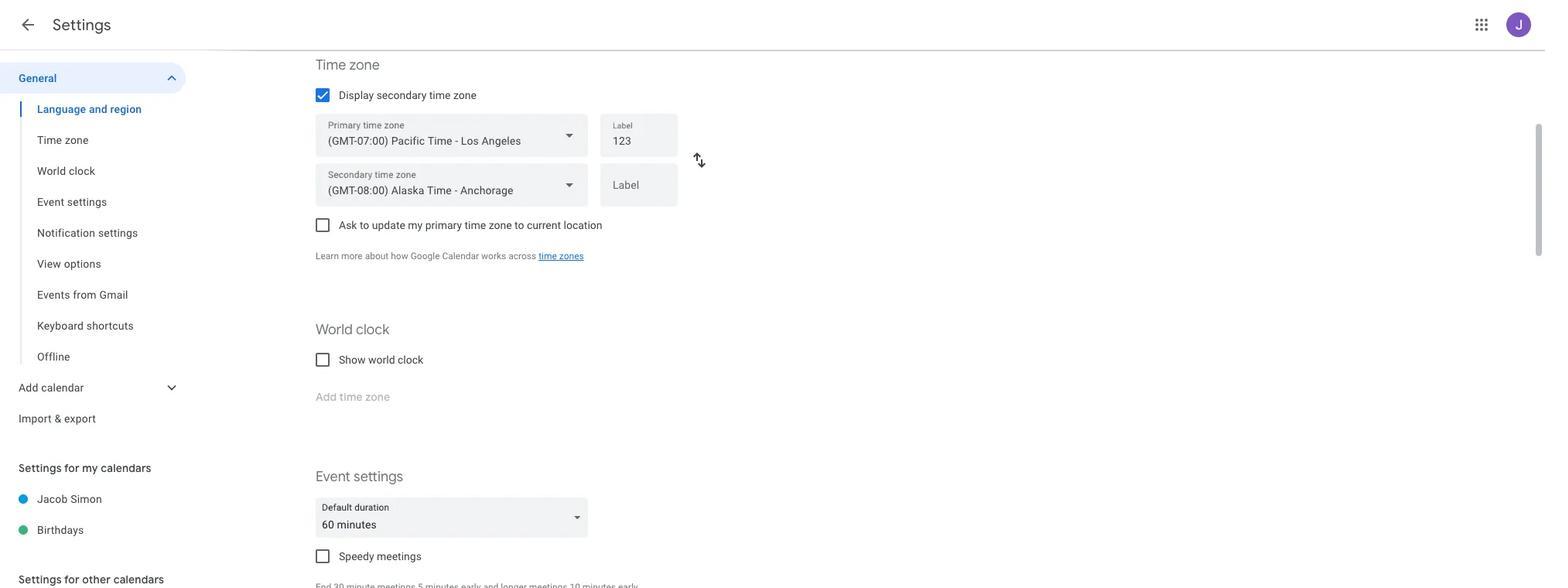 Task type: vqa. For each thing, say whether or not it's contained in the screenshot.
the topmost Time zone
yes



Task type: describe. For each thing, give the bounding box(es) containing it.
jacob simon tree item
[[0, 484, 186, 515]]

shortcuts
[[87, 320, 134, 332]]

1 horizontal spatial time zone
[[316, 57, 380, 74]]

simon
[[71, 493, 102, 505]]

time zones link
[[539, 251, 584, 262]]

2 horizontal spatial time
[[539, 251, 557, 262]]

events from gmail
[[37, 289, 128, 301]]

show world clock
[[339, 354, 424, 366]]

birthdays tree item
[[0, 515, 186, 546]]

import & export
[[19, 413, 96, 425]]

2 to from the left
[[515, 219, 524, 231]]

show
[[339, 354, 366, 366]]

1 horizontal spatial clock
[[356, 321, 390, 339]]

world
[[368, 354, 395, 366]]

general tree item
[[0, 63, 186, 94]]

1 vertical spatial settings
[[98, 227, 138, 239]]

speedy
[[339, 550, 374, 563]]

add
[[19, 382, 38, 394]]

for for other
[[64, 573, 80, 587]]

secondary
[[377, 89, 427, 101]]

group containing language and region
[[0, 94, 186, 372]]

1 horizontal spatial event
[[316, 468, 351, 486]]

world inside group
[[37, 165, 66, 177]]

0 horizontal spatial my
[[82, 461, 98, 475]]

Label for secondary time zone. text field
[[613, 180, 666, 201]]

1 vertical spatial world clock
[[316, 321, 390, 339]]

event inside group
[[37, 196, 64, 208]]

primary
[[426, 219, 462, 231]]

settings for my calendars tree
[[0, 484, 186, 546]]

general
[[19, 72, 57, 84]]

settings heading
[[53, 15, 111, 35]]

Label for primary time zone. text field
[[613, 130, 666, 152]]

settings for other calendars
[[19, 573, 164, 587]]

jacob
[[37, 493, 68, 505]]

update
[[372, 219, 406, 231]]

view options
[[37, 258, 101, 270]]

&
[[55, 413, 61, 425]]

speedy meetings
[[339, 550, 422, 563]]

go back image
[[19, 15, 37, 34]]

display
[[339, 89, 374, 101]]

time zone inside group
[[37, 134, 89, 146]]

calendar
[[41, 382, 84, 394]]

2 vertical spatial settings
[[354, 468, 403, 486]]

swap time zones image
[[690, 151, 709, 170]]

ask
[[339, 219, 357, 231]]

and
[[89, 103, 107, 115]]

0 vertical spatial settings
[[67, 196, 107, 208]]

settings for my calendars
[[19, 461, 151, 475]]

birthdays
[[37, 524, 84, 536]]

language
[[37, 103, 86, 115]]

google
[[411, 251, 440, 262]]

meetings
[[377, 550, 422, 563]]

location
[[564, 219, 603, 231]]



Task type: locate. For each thing, give the bounding box(es) containing it.
1 vertical spatial time zone
[[37, 134, 89, 146]]

0 horizontal spatial event
[[37, 196, 64, 208]]

notification
[[37, 227, 95, 239]]

display secondary time zone
[[339, 89, 477, 101]]

event
[[37, 196, 64, 208], [316, 468, 351, 486]]

2 vertical spatial clock
[[398, 354, 424, 366]]

more
[[341, 251, 363, 262]]

clock up notification settings
[[69, 165, 95, 177]]

learn
[[316, 251, 339, 262]]

event settings
[[37, 196, 107, 208], [316, 468, 403, 486]]

1 horizontal spatial world clock
[[316, 321, 390, 339]]

time
[[316, 57, 346, 74], [37, 134, 62, 146]]

0 vertical spatial time zone
[[316, 57, 380, 74]]

world
[[37, 165, 66, 177], [316, 321, 353, 339]]

clock
[[69, 165, 95, 177], [356, 321, 390, 339], [398, 354, 424, 366]]

1 horizontal spatial my
[[408, 219, 423, 231]]

clock up show world clock
[[356, 321, 390, 339]]

settings for settings
[[53, 15, 111, 35]]

event settings inside group
[[37, 196, 107, 208]]

0 vertical spatial clock
[[69, 165, 95, 177]]

keyboard
[[37, 320, 84, 332]]

1 vertical spatial event
[[316, 468, 351, 486]]

time
[[429, 89, 451, 101], [465, 219, 486, 231], [539, 251, 557, 262]]

my up the jacob simon tree item
[[82, 461, 98, 475]]

1 horizontal spatial to
[[515, 219, 524, 231]]

ask to update my primary time zone to current location
[[339, 219, 603, 231]]

options
[[64, 258, 101, 270]]

my
[[408, 219, 423, 231], [82, 461, 98, 475]]

0 vertical spatial time
[[316, 57, 346, 74]]

region
[[110, 103, 142, 115]]

from
[[73, 289, 97, 301]]

0 vertical spatial world
[[37, 165, 66, 177]]

add calendar
[[19, 382, 84, 394]]

time right the secondary at the left of the page
[[429, 89, 451, 101]]

1 vertical spatial world
[[316, 321, 353, 339]]

time left zones at the top of the page
[[539, 251, 557, 262]]

calendar
[[442, 251, 479, 262]]

1 horizontal spatial time
[[316, 57, 346, 74]]

for up jacob simon on the bottom of the page
[[64, 461, 80, 475]]

for left other
[[64, 573, 80, 587]]

0 horizontal spatial world clock
[[37, 165, 95, 177]]

to left the current
[[515, 219, 524, 231]]

works
[[482, 251, 506, 262]]

world clock inside group
[[37, 165, 95, 177]]

calendars for settings for other calendars
[[114, 573, 164, 587]]

0 vertical spatial calendars
[[101, 461, 151, 475]]

events
[[37, 289, 70, 301]]

time down the language
[[37, 134, 62, 146]]

notification settings
[[37, 227, 138, 239]]

birthdays link
[[37, 515, 186, 546]]

calendars for settings for my calendars
[[101, 461, 151, 475]]

1 for from the top
[[64, 461, 80, 475]]

keyboard shortcuts
[[37, 320, 134, 332]]

world clock up the notification
[[37, 165, 95, 177]]

about
[[365, 251, 389, 262]]

how
[[391, 251, 409, 262]]

2 for from the top
[[64, 573, 80, 587]]

other
[[82, 573, 111, 587]]

time right primary
[[465, 219, 486, 231]]

2 vertical spatial time
[[539, 251, 557, 262]]

0 horizontal spatial time
[[429, 89, 451, 101]]

settings down "birthdays"
[[19, 573, 62, 587]]

1 horizontal spatial event settings
[[316, 468, 403, 486]]

1 horizontal spatial time
[[465, 219, 486, 231]]

1 vertical spatial time
[[37, 134, 62, 146]]

settings for settings for my calendars
[[19, 461, 62, 475]]

settings for settings for other calendars
[[19, 573, 62, 587]]

language and region
[[37, 103, 142, 115]]

settings up jacob
[[19, 461, 62, 475]]

time inside group
[[37, 134, 62, 146]]

time zone down the language
[[37, 134, 89, 146]]

0 horizontal spatial to
[[360, 219, 370, 231]]

0 vertical spatial for
[[64, 461, 80, 475]]

settings
[[53, 15, 111, 35], [19, 461, 62, 475], [19, 573, 62, 587]]

1 vertical spatial calendars
[[114, 573, 164, 587]]

zone down language and region
[[65, 134, 89, 146]]

tree containing general
[[0, 63, 186, 434]]

1 vertical spatial my
[[82, 461, 98, 475]]

0 vertical spatial world clock
[[37, 165, 95, 177]]

learn more about how google calendar works across time zones
[[316, 251, 584, 262]]

gmail
[[99, 289, 128, 301]]

None field
[[316, 114, 588, 157], [316, 163, 588, 207], [316, 498, 595, 538], [316, 114, 588, 157], [316, 163, 588, 207], [316, 498, 595, 538]]

world down the language
[[37, 165, 66, 177]]

zone
[[349, 57, 380, 74], [454, 89, 477, 101], [65, 134, 89, 146], [489, 219, 512, 231]]

clock right world
[[398, 354, 424, 366]]

zone up works
[[489, 219, 512, 231]]

my right update
[[408, 219, 423, 231]]

time up display
[[316, 57, 346, 74]]

zone up display
[[349, 57, 380, 74]]

clock inside group
[[69, 165, 95, 177]]

for for my
[[64, 461, 80, 475]]

0 vertical spatial event settings
[[37, 196, 107, 208]]

world clock up the "show"
[[316, 321, 390, 339]]

time zone
[[316, 57, 380, 74], [37, 134, 89, 146]]

settings right go back icon
[[53, 15, 111, 35]]

0 horizontal spatial clock
[[69, 165, 95, 177]]

zone inside group
[[65, 134, 89, 146]]

0 vertical spatial settings
[[53, 15, 111, 35]]

settings
[[67, 196, 107, 208], [98, 227, 138, 239], [354, 468, 403, 486]]

view
[[37, 258, 61, 270]]

zones
[[560, 251, 584, 262]]

export
[[64, 413, 96, 425]]

tree
[[0, 63, 186, 434]]

1 horizontal spatial world
[[316, 321, 353, 339]]

across
[[509, 251, 537, 262]]

0 vertical spatial time
[[429, 89, 451, 101]]

1 vertical spatial for
[[64, 573, 80, 587]]

group
[[0, 94, 186, 372]]

time zone up display
[[316, 57, 380, 74]]

calendars right other
[[114, 573, 164, 587]]

0 horizontal spatial time
[[37, 134, 62, 146]]

0 horizontal spatial time zone
[[37, 134, 89, 146]]

zone right the secondary at the left of the page
[[454, 89, 477, 101]]

0 vertical spatial event
[[37, 196, 64, 208]]

to right the ask
[[360, 219, 370, 231]]

offline
[[37, 351, 70, 363]]

1 to from the left
[[360, 219, 370, 231]]

calendars
[[101, 461, 151, 475], [114, 573, 164, 587]]

1 vertical spatial clock
[[356, 321, 390, 339]]

world clock
[[37, 165, 95, 177], [316, 321, 390, 339]]

2 vertical spatial settings
[[19, 573, 62, 587]]

world up the "show"
[[316, 321, 353, 339]]

calendars up the jacob simon tree item
[[101, 461, 151, 475]]

0 horizontal spatial world
[[37, 165, 66, 177]]

1 vertical spatial settings
[[19, 461, 62, 475]]

jacob simon
[[37, 493, 102, 505]]

current
[[527, 219, 561, 231]]

2 horizontal spatial clock
[[398, 354, 424, 366]]

0 horizontal spatial event settings
[[37, 196, 107, 208]]

1 vertical spatial time
[[465, 219, 486, 231]]

to
[[360, 219, 370, 231], [515, 219, 524, 231]]

1 vertical spatial event settings
[[316, 468, 403, 486]]

0 vertical spatial my
[[408, 219, 423, 231]]

import
[[19, 413, 52, 425]]

for
[[64, 461, 80, 475], [64, 573, 80, 587]]



